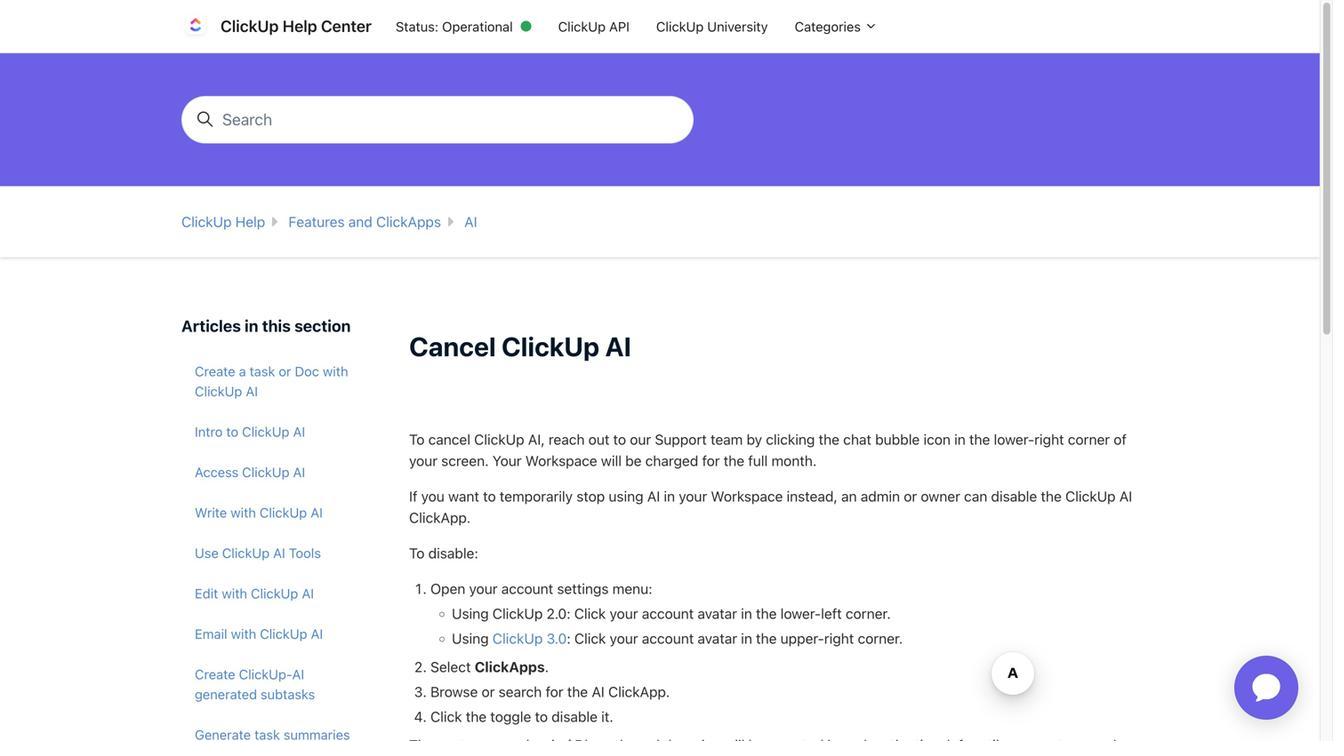 Task type: describe. For each thing, give the bounding box(es) containing it.
clickapp. inside the select clickapps . browse or search for the ai clickapp. click the toggle to disable it.
[[608, 684, 670, 701]]

using
[[609, 488, 644, 505]]

to cancel clickup ai, reach out to our support team by clicking the chat bubble icon in the lower-right corner of your screen. your workspace will be charged for the full month.
[[409, 431, 1127, 470]]

email with clickup ai
[[195, 627, 323, 642]]

in inside the if you want to temporarily stop using ai in your workspace instead, an admin or owner can disable the clickup ai clickapp.
[[664, 488, 675, 505]]

disable inside the select clickapps . browse or search for the ai clickapp. click the toggle to disable it.
[[552, 709, 598, 726]]

edit with clickup ai link
[[181, 577, 366, 611]]

write with clickup ai
[[195, 505, 323, 521]]

categories button
[[781, 10, 891, 43]]

for inside the select clickapps . browse or search for the ai clickapp. click the toggle to disable it.
[[546, 684, 563, 701]]

want
[[448, 488, 479, 505]]

the down browse
[[466, 709, 487, 726]]

the left upper-
[[756, 631, 777, 647]]

use clickup ai tools
[[195, 546, 321, 561]]

in left left
[[741, 606, 752, 623]]

clickup help center
[[221, 16, 372, 36]]

.
[[545, 659, 549, 676]]

settings
[[557, 581, 609, 598]]

:
[[567, 631, 571, 647]]

articles in this section
[[181, 316, 351, 336]]

search
[[499, 684, 542, 701]]

be
[[625, 453, 642, 470]]

disable inside the if you want to temporarily stop using ai in your workspace instead, an admin or owner can disable the clickup ai clickapp.
[[991, 488, 1037, 505]]

instead,
[[787, 488, 838, 505]]

0 vertical spatial clickapps
[[376, 213, 441, 230]]

temporarily
[[500, 488, 573, 505]]

clickup help link
[[181, 213, 265, 230]]

to for to disable:
[[409, 545, 425, 562]]

1 vertical spatial click
[[574, 631, 606, 647]]

2 using from the top
[[452, 631, 489, 647]]

screen.
[[441, 453, 489, 470]]

intro
[[195, 424, 223, 440]]

categories
[[795, 18, 864, 34]]

generated
[[195, 687, 257, 703]]

menu:
[[612, 581, 652, 598]]

upper-
[[781, 631, 824, 647]]

stop
[[577, 488, 605, 505]]

help for clickup help center
[[283, 16, 317, 36]]

open
[[430, 581, 465, 598]]

or inside the select clickapps . browse or search for the ai clickapp. click the toggle to disable it.
[[482, 684, 495, 701]]

access clickup ai
[[195, 465, 305, 480]]

chat
[[843, 431, 872, 448]]

if you want to temporarily stop using ai in your workspace instead, an admin or owner can disable the clickup ai clickapp.
[[409, 488, 1132, 527]]

to inside the select clickapps . browse or search for the ai clickapp. click the toggle to disable it.
[[535, 709, 548, 726]]

charged
[[645, 453, 698, 470]]

full
[[748, 453, 768, 470]]

with inside create a task or doc with clickup ai
[[323, 364, 348, 379]]

your inside the if you want to temporarily stop using ai in your workspace instead, an admin or owner can disable the clickup ai clickapp.
[[679, 488, 707, 505]]

to right intro
[[226, 424, 238, 440]]

1 vertical spatial account
[[642, 606, 694, 623]]

ai,
[[528, 431, 545, 448]]

ai link
[[464, 213, 477, 230]]

an
[[841, 488, 857, 505]]

with for edit with clickup ai
[[222, 586, 247, 602]]

bubble
[[875, 431, 920, 448]]

if
[[409, 488, 418, 505]]

to for to cancel clickup ai, reach out to our support team by clicking the chat bubble icon in the lower-right corner of your screen. your workspace will be charged for the full month.
[[409, 431, 425, 448]]

clicking
[[766, 431, 815, 448]]

and
[[348, 213, 372, 230]]

corner
[[1068, 431, 1110, 448]]

write with clickup ai link
[[181, 496, 366, 530]]

your inside to cancel clickup ai, reach out to our support team by clicking the chat bubble icon in the lower-right corner of your screen. your workspace will be charged for the full month.
[[409, 453, 438, 470]]

to inside the if you want to temporarily stop using ai in your workspace instead, an admin or owner can disable the clickup ai clickapp.
[[483, 488, 496, 505]]

our
[[630, 431, 651, 448]]

in left upper-
[[741, 631, 752, 647]]

the down :
[[567, 684, 588, 701]]

right inside to cancel clickup ai, reach out to our support team by clicking the chat bubble icon in the lower-right corner of your screen. your workspace will be charged for the full month.
[[1034, 431, 1064, 448]]

cancel
[[428, 431, 470, 448]]

university
[[707, 18, 768, 34]]

clickup inside 'link'
[[558, 18, 606, 34]]

admin
[[861, 488, 900, 505]]

to inside to cancel clickup ai, reach out to our support team by clicking the chat bubble icon in the lower-right corner of your screen. your workspace will be charged for the full month.
[[613, 431, 626, 448]]

will
[[601, 453, 622, 470]]

select clickapps . browse or search for the ai clickapp. click the toggle to disable it.
[[430, 659, 670, 726]]

create a task or doc with clickup ai
[[195, 364, 348, 399]]

you
[[421, 488, 445, 505]]

write
[[195, 505, 227, 521]]

features and clickapps
[[289, 213, 441, 230]]

ai inside create a task or doc with clickup ai
[[246, 384, 258, 399]]

click inside the select clickapps . browse or search for the ai clickapp. click the toggle to disable it.
[[430, 709, 462, 726]]

this
[[262, 316, 291, 336]]

to disable:
[[409, 545, 478, 562]]

support
[[655, 431, 707, 448]]

clickup university link
[[643, 10, 781, 43]]

the down team
[[724, 453, 745, 470]]

clickup help help center home page image
[[181, 12, 210, 40]]

intro to clickup ai link
[[181, 415, 366, 449]]

tools
[[289, 546, 321, 561]]

in left 'this'
[[245, 316, 258, 336]]

clickapp. inside the if you want to temporarily stop using ai in your workspace instead, an admin or owner can disable the clickup ai clickapp.
[[409, 510, 471, 527]]

can
[[964, 488, 987, 505]]

lower- inside open your account settings menu: using clickup 2.0: click your account avatar in the lower-left corner. using clickup 3.0 : click your account avatar in the upper-right corner.
[[781, 606, 821, 623]]

a
[[239, 364, 246, 379]]

with for write with clickup ai
[[231, 505, 256, 521]]

use clickup ai tools link
[[181, 537, 366, 570]]

subtasks
[[261, 687, 315, 703]]

status:
[[396, 18, 439, 34]]

team
[[711, 431, 743, 448]]

month.
[[771, 453, 817, 470]]

disable:
[[428, 545, 478, 562]]



Task type: locate. For each thing, give the bounding box(es) containing it.
1 vertical spatial lower-
[[781, 606, 821, 623]]

0 vertical spatial create
[[195, 364, 235, 379]]

to left cancel
[[409, 431, 425, 448]]

1 create from the top
[[195, 364, 235, 379]]

0 vertical spatial right
[[1034, 431, 1064, 448]]

the inside the if you want to temporarily stop using ai in your workspace instead, an admin or owner can disable the clickup ai clickapp.
[[1041, 488, 1062, 505]]

with for email with clickup ai
[[231, 627, 256, 642]]

create inside create a task or doc with clickup ai
[[195, 364, 235, 379]]

create a task or doc with clickup ai link
[[181, 355, 366, 408]]

clickapps up search
[[475, 659, 545, 676]]

the right can
[[1041, 488, 1062, 505]]

clickup api
[[558, 18, 630, 34]]

0 vertical spatial lower-
[[994, 431, 1034, 448]]

section
[[294, 316, 351, 336]]

right inside open your account settings menu: using clickup 2.0: click your account avatar in the lower-left corner. using clickup 3.0 : click your account avatar in the upper-right corner.
[[824, 631, 854, 647]]

open your account settings menu: using clickup 2.0: click your account avatar in the lower-left corner. using clickup 3.0 : click your account avatar in the upper-right corner.
[[430, 581, 903, 647]]

for
[[702, 453, 720, 470], [546, 684, 563, 701]]

access
[[195, 465, 239, 480]]

help left features
[[235, 213, 265, 230]]

0 horizontal spatial disable
[[552, 709, 598, 726]]

disable right can
[[991, 488, 1037, 505]]

articles
[[181, 316, 241, 336]]

or left doc
[[279, 364, 291, 379]]

use
[[195, 546, 219, 561]]

with right doc
[[323, 364, 348, 379]]

clickup inside the if you want to temporarily stop using ai in your workspace instead, an admin or owner can disable the clickup ai clickapp.
[[1066, 488, 1116, 505]]

edit
[[195, 586, 218, 602]]

of
[[1114, 431, 1127, 448]]

0 vertical spatial corner.
[[846, 606, 891, 623]]

workspace inside to cancel clickup ai, reach out to our support team by clicking the chat bubble icon in the lower-right corner of your screen. your workspace will be charged for the full month.
[[525, 453, 597, 470]]

icon
[[924, 431, 951, 448]]

create for create a task or doc with clickup ai
[[195, 364, 235, 379]]

click down settings
[[574, 606, 606, 623]]

1 horizontal spatial lower-
[[994, 431, 1034, 448]]

clickup api link
[[545, 10, 643, 43]]

to right want
[[483, 488, 496, 505]]

using up 'select'
[[452, 631, 489, 647]]

using down open at the bottom left
[[452, 606, 489, 623]]

0 vertical spatial using
[[452, 606, 489, 623]]

0 horizontal spatial right
[[824, 631, 854, 647]]

corner. right left
[[846, 606, 891, 623]]

toggle
[[490, 709, 531, 726]]

the left left
[[756, 606, 777, 623]]

your
[[409, 453, 438, 470], [679, 488, 707, 505], [469, 581, 498, 598], [610, 606, 638, 623], [610, 631, 638, 647]]

email
[[195, 627, 227, 642]]

create clickup-ai generated subtasks
[[195, 667, 315, 703]]

help inside cancel clickup ai main content
[[235, 213, 265, 230]]

disable
[[991, 488, 1037, 505], [552, 709, 598, 726]]

application
[[1213, 635, 1320, 742]]

to left disable:
[[409, 545, 425, 562]]

for inside to cancel clickup ai, reach out to our support team by clicking the chat bubble icon in the lower-right corner of your screen. your workspace will be charged for the full month.
[[702, 453, 720, 470]]

0 horizontal spatial workspace
[[525, 453, 597, 470]]

2 vertical spatial click
[[430, 709, 462, 726]]

to inside to cancel clickup ai, reach out to our support team by clicking the chat bubble icon in the lower-right corner of your screen. your workspace will be charged for the full month.
[[409, 431, 425, 448]]

1 horizontal spatial or
[[482, 684, 495, 701]]

Search search field
[[181, 96, 694, 143]]

2.0:
[[547, 606, 571, 623]]

clickup inside to cancel clickup ai, reach out to our support team by clicking the chat bubble icon in the lower-right corner of your screen. your workspace will be charged for the full month.
[[474, 431, 524, 448]]

your
[[492, 453, 522, 470]]

2 horizontal spatial or
[[904, 488, 917, 505]]

features and clickapps link
[[289, 213, 441, 230]]

1 horizontal spatial clickapp.
[[608, 684, 670, 701]]

by
[[747, 431, 762, 448]]

0 vertical spatial for
[[702, 453, 720, 470]]

2 avatar from the top
[[698, 631, 737, 647]]

browse
[[430, 684, 478, 701]]

help left center
[[283, 16, 317, 36]]

0 horizontal spatial clickapps
[[376, 213, 441, 230]]

to
[[226, 424, 238, 440], [613, 431, 626, 448], [483, 488, 496, 505], [535, 709, 548, 726]]

in inside to cancel clickup ai, reach out to our support team by clicking the chat bubble icon in the lower-right corner of your screen. your workspace will be charged for the full month.
[[954, 431, 966, 448]]

lower- inside to cancel clickup ai, reach out to our support team by clicking the chat bubble icon in the lower-right corner of your screen. your workspace will be charged for the full month.
[[994, 431, 1034, 448]]

lower-
[[994, 431, 1034, 448], [781, 606, 821, 623]]

it.
[[601, 709, 613, 726]]

the right the icon
[[969, 431, 990, 448]]

clickup inside create a task or doc with clickup ai
[[195, 384, 242, 399]]

create left a at the left of page
[[195, 364, 235, 379]]

operational
[[442, 18, 513, 34]]

workspace down full
[[711, 488, 783, 505]]

0 horizontal spatial or
[[279, 364, 291, 379]]

center
[[321, 16, 372, 36]]

clickapps inside the select clickapps . browse or search for the ai clickapp. click the toggle to disable it.
[[475, 659, 545, 676]]

in down charged
[[664, 488, 675, 505]]

with
[[323, 364, 348, 379], [231, 505, 256, 521], [222, 586, 247, 602], [231, 627, 256, 642]]

cancel
[[409, 331, 496, 362]]

0 vertical spatial disable
[[991, 488, 1037, 505]]

access clickup ai link
[[181, 456, 366, 489]]

doc
[[295, 364, 319, 379]]

or right admin
[[904, 488, 917, 505]]

1 vertical spatial avatar
[[698, 631, 737, 647]]

0 horizontal spatial clickapp.
[[409, 510, 471, 527]]

1 vertical spatial disable
[[552, 709, 598, 726]]

for down team
[[702, 453, 720, 470]]

in right the icon
[[954, 431, 966, 448]]

0 vertical spatial to
[[409, 431, 425, 448]]

2 vertical spatial or
[[482, 684, 495, 701]]

1 vertical spatial corner.
[[858, 631, 903, 647]]

click down browse
[[430, 709, 462, 726]]

2 to from the top
[[409, 545, 425, 562]]

clickapp. down the you
[[409, 510, 471, 527]]

lower- up upper-
[[781, 606, 821, 623]]

clickup-
[[239, 667, 292, 683]]

1 vertical spatial or
[[904, 488, 917, 505]]

None search field
[[174, 96, 701, 143]]

corner.
[[846, 606, 891, 623], [858, 631, 903, 647]]

clickapp. up the it.
[[608, 684, 670, 701]]

none search field inside cancel clickup ai main content
[[174, 96, 701, 143]]

corner. right upper-
[[858, 631, 903, 647]]

or
[[279, 364, 291, 379], [904, 488, 917, 505], [482, 684, 495, 701]]

0 vertical spatial clickapp.
[[409, 510, 471, 527]]

create clickup-ai generated subtasks link
[[181, 658, 366, 712]]

1 vertical spatial create
[[195, 667, 235, 683]]

1 vertical spatial clickapps
[[475, 659, 545, 676]]

for down .
[[546, 684, 563, 701]]

help
[[283, 16, 317, 36], [235, 213, 265, 230]]

edit with clickup ai
[[195, 586, 314, 602]]

ai
[[464, 213, 477, 230], [605, 331, 631, 362], [246, 384, 258, 399], [293, 424, 305, 440], [293, 465, 305, 480], [647, 488, 660, 505], [1119, 488, 1132, 505], [311, 505, 323, 521], [273, 546, 285, 561], [302, 586, 314, 602], [311, 627, 323, 642], [292, 667, 304, 683], [592, 684, 605, 701]]

out
[[588, 431, 610, 448]]

lower- left corner
[[994, 431, 1034, 448]]

status: operational
[[396, 18, 513, 34]]

1 horizontal spatial disable
[[991, 488, 1037, 505]]

avatar
[[698, 606, 737, 623], [698, 631, 737, 647]]

in
[[245, 316, 258, 336], [954, 431, 966, 448], [664, 488, 675, 505], [741, 606, 752, 623], [741, 631, 752, 647]]

right
[[1034, 431, 1064, 448], [824, 631, 854, 647]]

create up the generated
[[195, 667, 235, 683]]

left
[[821, 606, 842, 623]]

1 vertical spatial for
[[546, 684, 563, 701]]

task
[[250, 364, 275, 379]]

0 vertical spatial account
[[501, 581, 553, 598]]

with right write
[[231, 505, 256, 521]]

the left chat
[[819, 431, 840, 448]]

1 horizontal spatial right
[[1034, 431, 1064, 448]]

clickapps right 'and'
[[376, 213, 441, 230]]

or inside the if you want to temporarily stop using ai in your workspace instead, an admin or owner can disable the clickup ai clickapp.
[[904, 488, 917, 505]]

clickup help
[[181, 213, 265, 230]]

0 vertical spatial or
[[279, 364, 291, 379]]

0 horizontal spatial lower-
[[781, 606, 821, 623]]

clickup
[[221, 16, 279, 36], [558, 18, 606, 34], [656, 18, 704, 34], [181, 213, 232, 230], [502, 331, 600, 362], [195, 384, 242, 399], [242, 424, 289, 440], [474, 431, 524, 448], [242, 465, 290, 480], [1066, 488, 1116, 505], [260, 505, 307, 521], [222, 546, 270, 561], [251, 586, 298, 602], [493, 606, 543, 623], [260, 627, 307, 642], [493, 631, 543, 647]]

clickapps
[[376, 213, 441, 230], [475, 659, 545, 676]]

ai inside the select clickapps . browse or search for the ai clickapp. click the toggle to disable it.
[[592, 684, 605, 701]]

cancel clickup ai
[[409, 331, 631, 362]]

0 vertical spatial help
[[283, 16, 317, 36]]

with right edit
[[222, 586, 247, 602]]

right down left
[[824, 631, 854, 647]]

0 horizontal spatial help
[[235, 213, 265, 230]]

1 horizontal spatial help
[[283, 16, 317, 36]]

create for create clickup-ai generated subtasks
[[195, 667, 235, 683]]

clickup help center link
[[181, 12, 382, 40]]

1 horizontal spatial workspace
[[711, 488, 783, 505]]

to right toggle
[[535, 709, 548, 726]]

1 vertical spatial right
[[824, 631, 854, 647]]

workspace inside the if you want to temporarily stop using ai in your workspace instead, an admin or owner can disable the clickup ai clickapp.
[[711, 488, 783, 505]]

account
[[501, 581, 553, 598], [642, 606, 694, 623], [642, 631, 694, 647]]

help inside clickup help center link
[[283, 16, 317, 36]]

1 horizontal spatial for
[[702, 453, 720, 470]]

0 vertical spatial click
[[574, 606, 606, 623]]

or left search
[[482, 684, 495, 701]]

features
[[289, 213, 345, 230]]

1 avatar from the top
[[698, 606, 737, 623]]

cancel clickup ai main content
[[0, 53, 1320, 742]]

0 horizontal spatial for
[[546, 684, 563, 701]]

right left corner
[[1034, 431, 1064, 448]]

1 horizontal spatial clickapps
[[475, 659, 545, 676]]

workspace down the reach
[[525, 453, 597, 470]]

create inside create clickup-ai generated subtasks
[[195, 667, 235, 683]]

or inside create a task or doc with clickup ai
[[279, 364, 291, 379]]

with right email at the left bottom
[[231, 627, 256, 642]]

2 create from the top
[[195, 667, 235, 683]]

1 vertical spatial to
[[409, 545, 425, 562]]

clickup university
[[656, 18, 768, 34]]

help for clickup help
[[235, 213, 265, 230]]

1 vertical spatial using
[[452, 631, 489, 647]]

ai inside create clickup-ai generated subtasks
[[292, 667, 304, 683]]

1 vertical spatial workspace
[[711, 488, 783, 505]]

1 to from the top
[[409, 431, 425, 448]]

1 vertical spatial clickapp.
[[608, 684, 670, 701]]

email with clickup ai link
[[181, 618, 366, 651]]

disable left the it.
[[552, 709, 598, 726]]

api
[[609, 18, 630, 34]]

click right :
[[574, 631, 606, 647]]

1 using from the top
[[452, 606, 489, 623]]

0 vertical spatial avatar
[[698, 606, 737, 623]]

to
[[409, 431, 425, 448], [409, 545, 425, 562]]

2 vertical spatial account
[[642, 631, 694, 647]]

1 vertical spatial help
[[235, 213, 265, 230]]

clickup 3.0 link
[[493, 631, 567, 647]]

0 vertical spatial workspace
[[525, 453, 597, 470]]

to right out
[[613, 431, 626, 448]]

reach
[[549, 431, 585, 448]]

intro to clickup ai
[[195, 424, 305, 440]]



Task type: vqa. For each thing, say whether or not it's contained in the screenshot.
Ai in Select ClickApps . Browse or search for the AI ClickApp. Click the toggle to disable it.
yes



